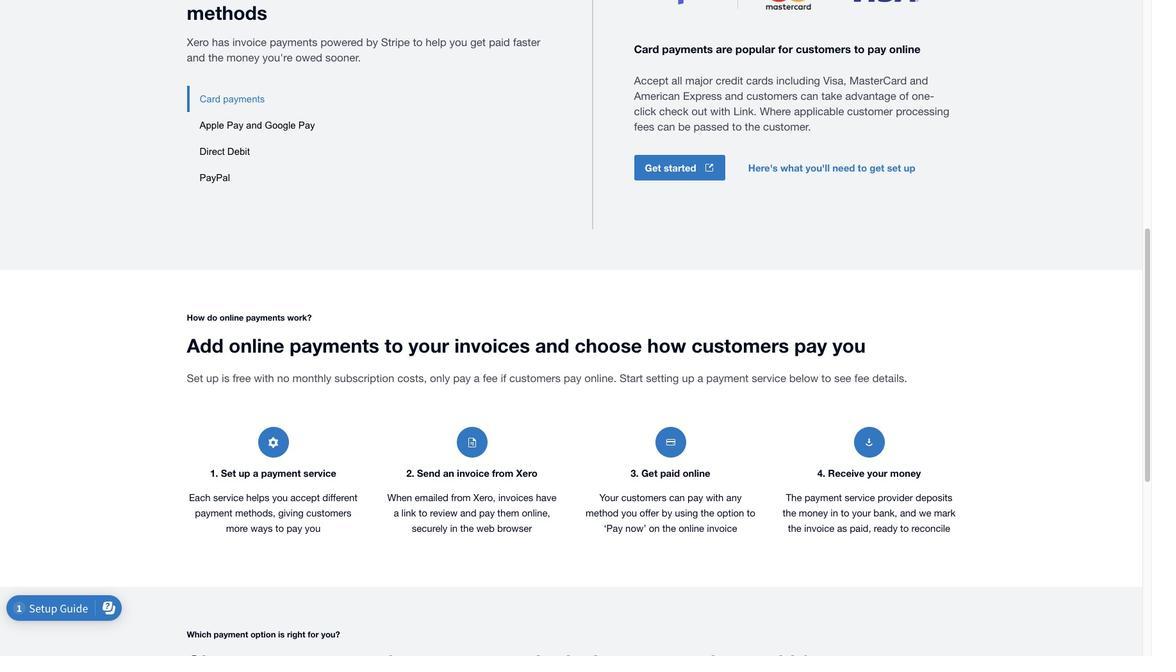 Task type: vqa. For each thing, say whether or not it's contained in the screenshot.
payment
yes



Task type: locate. For each thing, give the bounding box(es) containing it.
with left any on the bottom right of the page
[[706, 493, 724, 504]]

0 horizontal spatial money
[[227, 52, 259, 64]]

option down any on the bottom right of the page
[[717, 508, 744, 519]]

2 vertical spatial can
[[669, 493, 685, 504]]

bank,
[[874, 508, 897, 519]]

up
[[904, 162, 915, 174], [206, 373, 219, 385], [682, 373, 694, 385], [239, 468, 250, 480]]

xero has invoice payments powered by stripe to help you get paid faster and the money you're owed sooner.
[[187, 36, 541, 64]]

how
[[647, 335, 686, 358]]

1 pay from the left
[[227, 120, 243, 131]]

with inside your customers can pay with any method you offer by using the option to 'pay now' on the online invoice
[[706, 493, 724, 504]]

can up using
[[669, 493, 685, 504]]

customers
[[796, 42, 851, 56], [746, 90, 798, 102], [692, 335, 789, 358], [509, 373, 561, 385], [621, 493, 667, 504], [306, 508, 352, 519]]

payments up the all
[[662, 42, 713, 56]]

work?
[[287, 313, 312, 323]]

online down using
[[679, 524, 704, 535]]

owed
[[296, 52, 322, 64]]

invoice inside the payment service provider deposits the money in to your bank, and we mark the invoice as paid, ready to reconcile
[[804, 524, 835, 535]]

by left stripe
[[366, 36, 378, 49]]

1 vertical spatial card
[[200, 94, 220, 105]]

1 vertical spatial paid
[[660, 468, 680, 480]]

service
[[752, 373, 786, 385], [303, 468, 336, 480], [213, 493, 244, 504], [845, 493, 875, 504]]

visa,
[[823, 74, 847, 87]]

1 vertical spatial get
[[641, 468, 658, 480]]

0 vertical spatial option
[[717, 508, 744, 519]]

mastercard image
[[764, 0, 813, 10]]

you inside your customers can pay with any method you offer by using the option to 'pay now' on the online invoice
[[621, 508, 637, 519]]

0 horizontal spatial set
[[187, 373, 203, 385]]

pay up using
[[688, 493, 703, 504]]

1 horizontal spatial from
[[492, 468, 514, 480]]

2 horizontal spatial money
[[890, 468, 921, 480]]

reconcile
[[912, 524, 950, 535]]

faster
[[513, 36, 541, 49]]

subscription
[[335, 373, 394, 385]]

stripe image
[[634, 0, 712, 4]]

pay left online.
[[564, 373, 581, 385]]

get right 3.
[[641, 468, 658, 480]]

1 vertical spatial get
[[870, 162, 885, 174]]

service down 1.
[[213, 493, 244, 504]]

when emailed from xero, invoices have a link to review and pay them online, securely in the web browser
[[387, 493, 557, 535]]

0 horizontal spatial from
[[451, 493, 471, 504]]

1 horizontal spatial get
[[870, 162, 885, 174]]

2 fee from the left
[[854, 373, 869, 385]]

pay right the apple
[[227, 120, 243, 131]]

money down the
[[799, 508, 828, 519]]

1 vertical spatial set
[[221, 468, 236, 480]]

visa image
[[839, 0, 923, 7]]

customers inside the each service helps you accept different payment methods, giving customers more ways to pay you
[[306, 508, 352, 519]]

payments up "owed"
[[270, 36, 318, 49]]

xero inside xero has invoice payments powered by stripe to help you get paid faster and the money you're owed sooner.
[[187, 36, 209, 49]]

2. send an invoice from xero
[[406, 468, 538, 480]]

your up provider
[[867, 468, 888, 480]]

only
[[430, 373, 450, 385]]

pay right google at the left of the page
[[298, 120, 315, 131]]

you up see
[[833, 335, 866, 358]]

and left "we"
[[900, 508, 916, 519]]

set right 1.
[[221, 468, 236, 480]]

0 vertical spatial card
[[634, 42, 659, 56]]

1 vertical spatial in
[[450, 524, 458, 535]]

review
[[430, 508, 458, 519]]

payments up "apple pay and google pay"
[[223, 94, 265, 105]]

can down check
[[657, 120, 675, 133]]

are
[[716, 42, 733, 56]]

get left "started"
[[645, 162, 661, 174]]

and inside the payment service provider deposits the money in to your bank, and we mark the invoice as paid, ready to reconcile
[[900, 508, 916, 519]]

get right help
[[470, 36, 486, 49]]

0 horizontal spatial fee
[[483, 373, 498, 385]]

1 horizontal spatial for
[[778, 42, 793, 56]]

paid right 3.
[[660, 468, 680, 480]]

for right right
[[308, 630, 319, 640]]

for right the popular
[[778, 42, 793, 56]]

you're
[[262, 52, 293, 64]]

pay
[[868, 42, 886, 56], [794, 335, 827, 358], [453, 373, 471, 385], [564, 373, 581, 385], [688, 493, 703, 504], [479, 508, 495, 519], [287, 524, 302, 535]]

online up mastercard
[[889, 42, 921, 56]]

0 horizontal spatial pay
[[227, 120, 243, 131]]

from up "xero,"
[[492, 468, 514, 480]]

1 fee from the left
[[483, 373, 498, 385]]

xero up have
[[516, 468, 538, 480]]

pay inside tab panel
[[868, 42, 886, 56]]

invoice left the as
[[804, 524, 835, 535]]

set down add
[[187, 373, 203, 385]]

1 vertical spatial from
[[451, 493, 471, 504]]

you?
[[321, 630, 340, 640]]

web
[[477, 524, 495, 535]]

get left set
[[870, 162, 885, 174]]

and down "xero,"
[[460, 508, 476, 519]]

do
[[207, 313, 217, 323]]

in
[[831, 508, 838, 519], [450, 524, 458, 535]]

0 horizontal spatial in
[[450, 524, 458, 535]]

a left 'if'
[[474, 373, 480, 385]]

is left right
[[278, 630, 285, 640]]

can up applicable
[[801, 90, 819, 102]]

invoice right the has
[[232, 36, 267, 49]]

with left no
[[254, 373, 274, 385]]

0 vertical spatial is
[[222, 373, 230, 385]]

you
[[450, 36, 467, 49], [833, 335, 866, 358], [272, 493, 288, 504], [621, 508, 637, 519], [305, 524, 321, 535]]

1 horizontal spatial is
[[278, 630, 285, 640]]

apple pay and google pay button
[[187, 112, 551, 139]]

card
[[634, 42, 659, 56], [200, 94, 220, 105]]

0 horizontal spatial card
[[200, 94, 220, 105]]

pay down giving
[[287, 524, 302, 535]]

0 horizontal spatial paid
[[489, 36, 510, 49]]

0 vertical spatial from
[[492, 468, 514, 480]]

your
[[599, 493, 619, 504]]

emailed
[[415, 493, 448, 504]]

one-
[[912, 90, 934, 102]]

invoice
[[232, 36, 267, 49], [457, 468, 490, 480], [707, 524, 737, 535], [804, 524, 835, 535]]

0 vertical spatial by
[[366, 36, 378, 49]]

1 horizontal spatial pay
[[298, 120, 315, 131]]

and up card payments on the left of the page
[[187, 52, 205, 64]]

a right setting
[[698, 373, 703, 385]]

is
[[222, 373, 230, 385], [278, 630, 285, 640]]

to inside accept all major credit cards including visa, mastercard and american express and customers can take advantage of one- click check out with link. where applicable customer processing fees can be passed to the customer.
[[732, 120, 742, 133]]

0 horizontal spatial get
[[470, 36, 486, 49]]

1 vertical spatial option
[[250, 630, 276, 640]]

xero
[[187, 36, 209, 49], [516, 468, 538, 480]]

ready
[[874, 524, 898, 535]]

1 horizontal spatial set
[[221, 468, 236, 480]]

1 horizontal spatial by
[[662, 508, 672, 519]]

up inside the here's what you'll need to get set up button
[[904, 162, 915, 174]]

1 vertical spatial with
[[254, 373, 274, 385]]

up left free
[[206, 373, 219, 385]]

by
[[366, 36, 378, 49], [662, 508, 672, 519]]

browser
[[497, 524, 532, 535]]

from inside when emailed from xero, invoices have a link to review and pay them online, securely in the web browser
[[451, 493, 471, 504]]

powered
[[321, 36, 363, 49]]

payments inside card payments 'button'
[[223, 94, 265, 105]]

1 vertical spatial for
[[308, 630, 319, 640]]

cards
[[746, 74, 773, 87]]

you up now'
[[621, 508, 637, 519]]

apple pay and google pay
[[200, 120, 315, 131]]

card inside 'button'
[[200, 94, 220, 105]]

and left google at the left of the page
[[246, 120, 262, 131]]

1 vertical spatial by
[[662, 508, 672, 519]]

no
[[277, 373, 289, 385]]

invoices up them
[[498, 493, 533, 504]]

any
[[726, 493, 742, 504]]

option left right
[[250, 630, 276, 640]]

giving
[[278, 508, 304, 519]]

0 vertical spatial get
[[470, 36, 486, 49]]

the inside when emailed from xero, invoices have a link to review and pay them online, securely in the web browser
[[460, 524, 474, 535]]

you down the 'accept'
[[305, 524, 321, 535]]

1 vertical spatial money
[[890, 468, 921, 480]]

your up 'only'
[[409, 335, 449, 358]]

0 vertical spatial get
[[645, 162, 661, 174]]

money down the has
[[227, 52, 259, 64]]

get inside xero has invoice payments powered by stripe to help you get paid faster and the money you're owed sooner.
[[470, 36, 486, 49]]

0 horizontal spatial xero
[[187, 36, 209, 49]]

fee left 'if'
[[483, 373, 498, 385]]

check
[[659, 105, 689, 118]]

pay up mastercard
[[868, 42, 886, 56]]

free
[[233, 373, 251, 385]]

method
[[586, 508, 619, 519]]

by right "offer"
[[662, 508, 672, 519]]

0 horizontal spatial option
[[250, 630, 276, 640]]

for
[[778, 42, 793, 56], [308, 630, 319, 640]]

1 horizontal spatial card
[[634, 42, 659, 56]]

0 vertical spatial xero
[[187, 36, 209, 49]]

your up 'paid,'
[[852, 508, 871, 519]]

by inside xero has invoice payments powered by stripe to help you get paid faster and the money you're owed sooner.
[[366, 36, 378, 49]]

your
[[409, 335, 449, 358], [867, 468, 888, 480], [852, 508, 871, 519]]

and up set up is free with no monthly subscription costs, only pay a fee if customers pay online. start setting up a payment service below to see fee details.
[[535, 335, 569, 358]]

money inside xero has invoice payments powered by stripe to help you get paid faster and the money you're owed sooner.
[[227, 52, 259, 64]]

in up the as
[[831, 508, 838, 519]]

card inside tab panel
[[634, 42, 659, 56]]

a left link
[[394, 508, 399, 519]]

xero left the has
[[187, 36, 209, 49]]

google
[[265, 120, 296, 131]]

0 horizontal spatial for
[[308, 630, 319, 640]]

payments inside xero has invoice payments powered by stripe to help you get paid faster and the money you're owed sooner.
[[270, 36, 318, 49]]

2.
[[406, 468, 414, 480]]

with
[[710, 105, 731, 118], [254, 373, 274, 385], [706, 493, 724, 504]]

from up review
[[451, 493, 471, 504]]

4.
[[817, 468, 825, 480]]

payments left work?
[[246, 313, 285, 323]]

1 horizontal spatial in
[[831, 508, 838, 519]]

paypal
[[200, 173, 230, 184]]

service down 4. receive your money
[[845, 493, 875, 504]]

with up passed
[[710, 105, 731, 118]]

help
[[426, 36, 446, 49]]

customers inside accept all major credit cards including visa, mastercard and american express and customers can take advantage of one- click check out with link. where applicable customer processing fees can be passed to the customer.
[[746, 90, 798, 102]]

0 vertical spatial money
[[227, 52, 259, 64]]

1 vertical spatial invoices
[[498, 493, 533, 504]]

0 horizontal spatial by
[[366, 36, 378, 49]]

paid,
[[850, 524, 871, 535]]

money up provider
[[890, 468, 921, 480]]

is left free
[[222, 373, 230, 385]]

2 vertical spatial with
[[706, 493, 724, 504]]

by inside your customers can pay with any method you offer by using the option to 'pay now' on the online invoice
[[662, 508, 672, 519]]

the payment service provider deposits the money in to your bank, and we mark the invoice as paid, ready to reconcile
[[783, 493, 956, 535]]

passed
[[694, 120, 729, 133]]

card up the apple
[[200, 94, 220, 105]]

where
[[760, 105, 791, 118]]

here's
[[748, 162, 778, 174]]

card payments button
[[187, 86, 551, 112]]

1 horizontal spatial paid
[[660, 468, 680, 480]]

invoice right an on the bottom left of page
[[457, 468, 490, 480]]

stripe
[[381, 36, 410, 49]]

credit
[[716, 74, 743, 87]]

start
[[620, 373, 643, 385]]

from
[[492, 468, 514, 480], [451, 493, 471, 504]]

add online payments to your invoices and choose how customers pay you
[[187, 335, 866, 358]]

invoices up 'if'
[[454, 335, 530, 358]]

to
[[413, 36, 423, 49], [854, 42, 865, 56], [732, 120, 742, 133], [858, 162, 867, 174], [385, 335, 403, 358], [822, 373, 831, 385], [419, 508, 427, 519], [747, 508, 755, 519], [841, 508, 849, 519], [275, 524, 284, 535], [900, 524, 909, 535]]

a
[[474, 373, 480, 385], [698, 373, 703, 385], [253, 468, 258, 480], [394, 508, 399, 519]]

invoice down any on the bottom right of the page
[[707, 524, 737, 535]]

fees
[[634, 120, 654, 133]]

in down review
[[450, 524, 458, 535]]

to inside xero has invoice payments powered by stripe to help you get paid faster and the money you're owed sooner.
[[413, 36, 423, 49]]

1. set up a payment service
[[210, 468, 336, 480]]

0 vertical spatial in
[[831, 508, 838, 519]]

paid left faster
[[489, 36, 510, 49]]

0 vertical spatial set
[[187, 373, 203, 385]]

pay up web
[[479, 508, 495, 519]]

card up the accept
[[634, 42, 659, 56]]

you right help
[[450, 36, 467, 49]]

1 vertical spatial xero
[[516, 468, 538, 480]]

fee right see
[[854, 373, 869, 385]]

2 vertical spatial your
[[852, 508, 871, 519]]

online inside your customers can pay with any method you offer by using the option to 'pay now' on the online invoice
[[679, 524, 704, 535]]

payment
[[706, 373, 749, 385], [261, 468, 301, 480], [805, 493, 842, 504], [195, 508, 232, 519], [214, 630, 248, 640]]

0 vertical spatial for
[[778, 42, 793, 56]]

to inside the each service helps you accept different payment methods, giving customers more ways to pay you
[[275, 524, 284, 535]]

payment inside the each service helps you accept different payment methods, giving customers more ways to pay you
[[195, 508, 232, 519]]

1 horizontal spatial option
[[717, 508, 744, 519]]

0 vertical spatial paid
[[489, 36, 510, 49]]

can
[[801, 90, 819, 102], [657, 120, 675, 133], [669, 493, 685, 504]]

1 horizontal spatial money
[[799, 508, 828, 519]]

invoice inside xero has invoice payments powered by stripe to help you get paid faster and the money you're owed sooner.
[[232, 36, 267, 49]]

option
[[717, 508, 744, 519], [250, 630, 276, 640]]

online
[[889, 42, 921, 56], [220, 313, 244, 323], [229, 335, 284, 358], [683, 468, 710, 480], [679, 524, 704, 535]]

xero,
[[473, 493, 496, 504]]

2 vertical spatial money
[[799, 508, 828, 519]]

pay inside the each service helps you accept different payment methods, giving customers more ways to pay you
[[287, 524, 302, 535]]

1 horizontal spatial fee
[[854, 373, 869, 385]]

accept
[[634, 74, 669, 87]]

0 vertical spatial with
[[710, 105, 731, 118]]

0 horizontal spatial is
[[222, 373, 230, 385]]

1 vertical spatial is
[[278, 630, 285, 640]]

2 pay from the left
[[298, 120, 315, 131]]

pay inside your customers can pay with any method you offer by using the option to 'pay now' on the online invoice
[[688, 493, 703, 504]]

up right set
[[904, 162, 915, 174]]



Task type: describe. For each thing, give the bounding box(es) containing it.
invoices inside when emailed from xero, invoices have a link to review and pay them online, securely in the web browser
[[498, 493, 533, 504]]

how do online payments work?
[[187, 313, 312, 323]]

here's what you'll need to get set up
[[748, 162, 915, 174]]

payments inside card payments are popular for customers to pay online tab panel
[[662, 42, 713, 56]]

you up giving
[[272, 493, 288, 504]]

can inside your customers can pay with any method you offer by using the option to 'pay now' on the online invoice
[[669, 493, 685, 504]]

option inside your customers can pay with any method you offer by using the option to 'pay now' on the online invoice
[[717, 508, 744, 519]]

them
[[497, 508, 519, 519]]

0 vertical spatial can
[[801, 90, 819, 102]]

have
[[536, 493, 557, 504]]

1 horizontal spatial xero
[[516, 468, 538, 480]]

service up the 'accept'
[[303, 468, 336, 480]]

processing
[[896, 105, 949, 118]]

card payments are popular for customers to pay online
[[634, 42, 921, 56]]

0 vertical spatial invoices
[[454, 335, 530, 358]]

paypal button
[[187, 165, 551, 191]]

helps
[[246, 493, 269, 504]]

different
[[323, 493, 358, 504]]

details.
[[872, 373, 907, 385]]

payment methods menu tab list
[[187, 86, 551, 230]]

money inside the payment service provider deposits the money in to your bank, and we mark the invoice as paid, ready to reconcile
[[799, 508, 828, 519]]

link.
[[734, 105, 757, 118]]

card for card payments are popular for customers to pay online
[[634, 42, 659, 56]]

get inside button
[[870, 162, 885, 174]]

to inside your customers can pay with any method you offer by using the option to 'pay now' on the online invoice
[[747, 508, 755, 519]]

and inside when emailed from xero, invoices have a link to review and pay them online, securely in the web browser
[[460, 508, 476, 519]]

on
[[649, 524, 660, 535]]

and inside button
[[246, 120, 262, 131]]

offer
[[640, 508, 659, 519]]

you inside xero has invoice payments powered by stripe to help you get paid faster and the money you're owed sooner.
[[450, 36, 467, 49]]

with inside accept all major credit cards including visa, mastercard and american express and customers can take advantage of one- click check out with link. where applicable customer processing fees can be passed to the customer.
[[710, 105, 731, 118]]

all
[[672, 74, 682, 87]]

of
[[899, 90, 909, 102]]

need
[[833, 162, 855, 174]]

1 vertical spatial can
[[657, 120, 675, 133]]

service left below
[[752, 373, 786, 385]]

see
[[834, 373, 851, 385]]

to inside button
[[858, 162, 867, 174]]

1.
[[210, 468, 218, 480]]

popular
[[736, 42, 775, 56]]

debit
[[227, 146, 250, 157]]

started
[[664, 162, 696, 174]]

your customers can pay with any method you offer by using the option to 'pay now' on the online invoice
[[586, 493, 755, 535]]

get started
[[645, 162, 696, 174]]

up up helps
[[239, 468, 250, 480]]

up right setting
[[682, 373, 694, 385]]

online right do
[[220, 313, 244, 323]]

as
[[837, 524, 847, 535]]

add
[[187, 335, 223, 358]]

methods,
[[235, 508, 276, 519]]

online.
[[585, 373, 617, 385]]

in inside the payment service provider deposits the money in to your bank, and we mark the invoice as paid, ready to reconcile
[[831, 508, 838, 519]]

each service helps you accept different payment methods, giving customers more ways to pay you
[[189, 493, 358, 535]]

using
[[675, 508, 698, 519]]

here's what you'll need to get set up button
[[738, 155, 926, 181]]

and down credit
[[725, 90, 743, 102]]

direct debit button
[[187, 139, 551, 165]]

service inside the each service helps you accept different payment methods, giving customers more ways to pay you
[[213, 493, 244, 504]]

3.
[[631, 468, 639, 480]]

monthly
[[293, 373, 331, 385]]

out
[[692, 105, 707, 118]]

direct
[[200, 146, 225, 157]]

the inside accept all major credit cards including visa, mastercard and american express and customers can take advantage of one- click check out with link. where applicable customer processing fees can be passed to the customer.
[[745, 120, 760, 133]]

customers inside your customers can pay with any method you offer by using the option to 'pay now' on the online invoice
[[621, 493, 667, 504]]

online down how do online payments work?
[[229, 335, 284, 358]]

setting
[[646, 373, 679, 385]]

ways
[[251, 524, 273, 535]]

customer
[[847, 105, 893, 118]]

express
[[683, 90, 722, 102]]

when
[[387, 493, 412, 504]]

receive
[[828, 468, 865, 480]]

which payment option is right for you?
[[187, 630, 340, 640]]

apple
[[200, 120, 224, 131]]

an
[[443, 468, 454, 480]]

online,
[[522, 508, 550, 519]]

your inside the payment service provider deposits the money in to your bank, and we mark the invoice as paid, ready to reconcile
[[852, 508, 871, 519]]

a up helps
[[253, 468, 258, 480]]

'pay
[[604, 524, 623, 535]]

each
[[189, 493, 211, 504]]

the inside xero has invoice payments powered by stripe to help you get paid faster and the money you're owed sooner.
[[208, 52, 224, 64]]

american
[[634, 90, 680, 102]]

pay inside when emailed from xero, invoices have a link to review and pay them online, securely in the web browser
[[479, 508, 495, 519]]

get inside button
[[645, 162, 661, 174]]

choose
[[575, 335, 642, 358]]

to inside when emailed from xero, invoices have a link to review and pay them online, securely in the web browser
[[419, 508, 427, 519]]

online up using
[[683, 468, 710, 480]]

a inside when emailed from xero, invoices have a link to review and pay them online, securely in the web browser
[[394, 508, 399, 519]]

deposits
[[916, 493, 953, 504]]

for inside card payments are popular for customers to pay online tab panel
[[778, 42, 793, 56]]

mark
[[934, 508, 956, 519]]

pay up below
[[794, 335, 827, 358]]

service inside the payment service provider deposits the money in to your bank, and we mark the invoice as paid, ready to reconcile
[[845, 493, 875, 504]]

and inside xero has invoice payments powered by stripe to help you get paid faster and the money you're owed sooner.
[[187, 52, 205, 64]]

pay right 'only'
[[453, 373, 471, 385]]

set up is free with no monthly subscription costs, only pay a fee if customers pay online. start setting up a payment service below to see fee details.
[[187, 373, 907, 385]]

below
[[789, 373, 819, 385]]

accept
[[290, 493, 320, 504]]

we
[[919, 508, 931, 519]]

securely
[[412, 524, 447, 535]]

1 vertical spatial your
[[867, 468, 888, 480]]

and up "one-"
[[910, 74, 928, 87]]

with for 3. get paid online
[[706, 493, 724, 504]]

sooner.
[[325, 52, 361, 64]]

invoice inside your customers can pay with any method you offer by using the option to 'pay now' on the online invoice
[[707, 524, 737, 535]]

set
[[887, 162, 901, 174]]

payments up monthly
[[290, 335, 379, 358]]

how
[[187, 313, 205, 323]]

online inside card payments are popular for customers to pay online tab panel
[[889, 42, 921, 56]]

card for card payments
[[200, 94, 220, 105]]

customer.
[[763, 120, 811, 133]]

costs,
[[397, 373, 427, 385]]

what
[[781, 162, 803, 174]]

paid inside xero has invoice payments powered by stripe to help you get paid faster and the money you're owed sooner.
[[489, 36, 510, 49]]

the
[[786, 493, 802, 504]]

get started button
[[634, 155, 725, 181]]

in inside when emailed from xero, invoices have a link to review and pay them online, securely in the web browser
[[450, 524, 458, 535]]

major
[[685, 74, 713, 87]]

payment inside the payment service provider deposits the money in to your bank, and we mark the invoice as paid, ready to reconcile
[[805, 493, 842, 504]]

now'
[[625, 524, 646, 535]]

mastercard
[[850, 74, 907, 87]]

0 vertical spatial your
[[409, 335, 449, 358]]

with for add online payments to your invoices and choose how customers pay you
[[254, 373, 274, 385]]

advantage
[[845, 90, 896, 102]]

click
[[634, 105, 656, 118]]

card payments are popular for customers to pay online tab panel
[[634, 0, 956, 181]]



